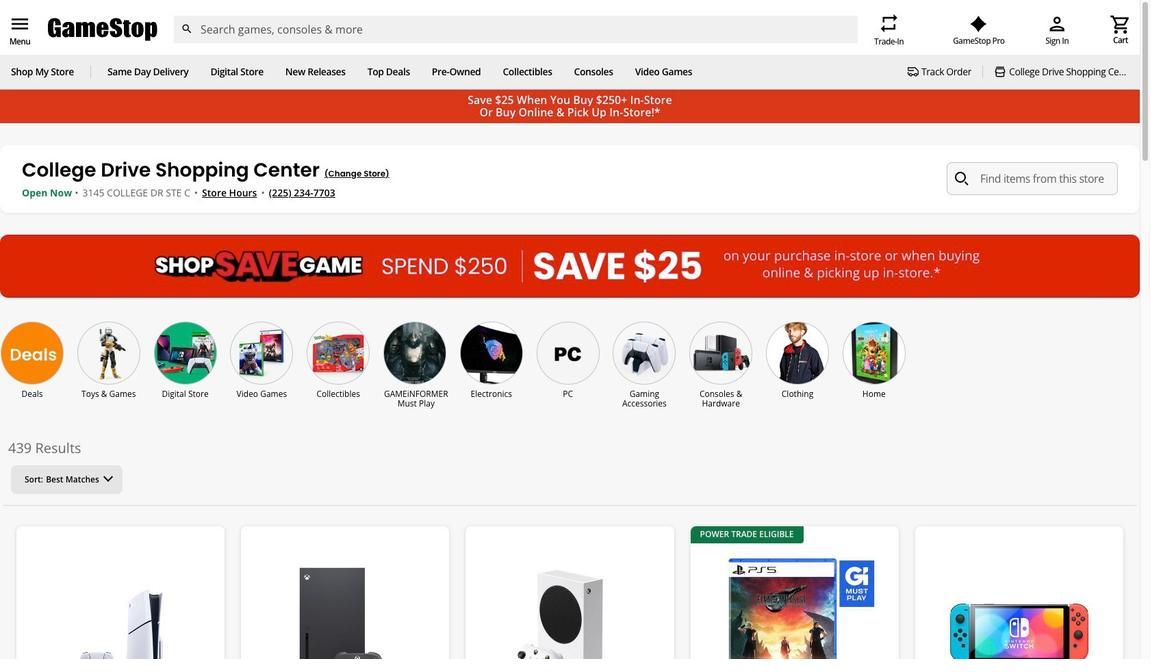 Task type: locate. For each thing, give the bounding box(es) containing it.
Search games, consoles & more search field
[[201, 16, 833, 43]]

None search field
[[173, 16, 858, 43]]

Find items from this store field
[[947, 163, 1118, 195]]

gamestop image
[[48, 16, 158, 43]]



Task type: describe. For each thing, give the bounding box(es) containing it.
search icon image
[[955, 172, 969, 186]]

gamestop pro icon image
[[971, 16, 988, 32]]



